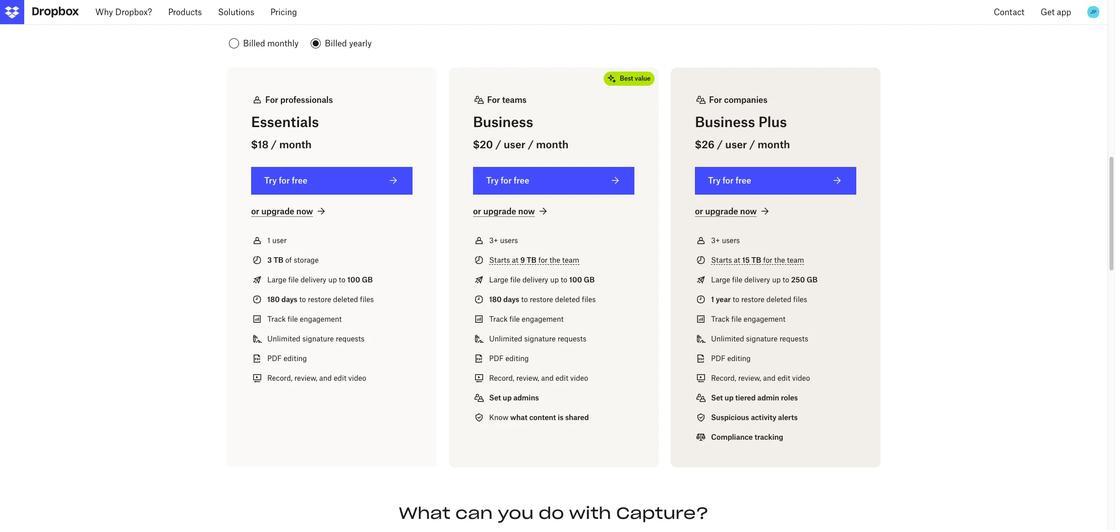 Task type: locate. For each thing, give the bounding box(es) containing it.
days down the starts at 9 tb for the team
[[503, 295, 519, 303]]

0 horizontal spatial at
[[512, 256, 518, 264]]

2 the from the left
[[774, 256, 785, 264]]

0 horizontal spatial tb
[[274, 256, 283, 264]]

video
[[348, 374, 366, 382], [570, 374, 588, 382], [792, 374, 810, 382]]

0 horizontal spatial or upgrade now
[[251, 206, 313, 216]]

0 horizontal spatial upgrade
[[261, 206, 294, 216]]

pdf editing for business
[[489, 354, 529, 362]]

users
[[500, 236, 518, 244], [722, 236, 740, 244]]

2 horizontal spatial unlimited signature requests
[[711, 334, 808, 343]]

shared
[[565, 413, 589, 422]]

1 horizontal spatial set
[[711, 393, 723, 402]]

1 delivery from the left
[[301, 275, 326, 284]]

or upgrade now link up 9
[[473, 205, 549, 218]]

1 horizontal spatial for
[[487, 95, 500, 105]]

1 signature from the left
[[302, 334, 334, 343]]

1 horizontal spatial track file engagement
[[489, 315, 564, 323]]

month
[[279, 138, 312, 151], [536, 138, 569, 151], [758, 138, 790, 151]]

now up 15
[[740, 206, 757, 216]]

1 horizontal spatial delivery
[[523, 275, 548, 284]]

3 pdf from the left
[[711, 354, 726, 362]]

billed
[[243, 38, 265, 48], [325, 38, 347, 48]]

users up starts at 15 tb for the team
[[722, 236, 740, 244]]

for down $26 / user / month
[[723, 175, 734, 185]]

files
[[360, 295, 374, 303], [582, 295, 596, 303], [793, 295, 807, 303]]

file
[[288, 275, 299, 284], [510, 275, 521, 284], [732, 275, 743, 284], [288, 315, 298, 323], [510, 315, 520, 323], [732, 315, 742, 323]]

user for business plus
[[725, 138, 747, 151]]

3 unlimited signature requests from the left
[[711, 334, 808, 343]]

billed monthly
[[243, 38, 299, 48]]

1 horizontal spatial starts
[[711, 256, 732, 264]]

can
[[455, 503, 493, 523]]

2 try for free link from the left
[[473, 167, 635, 195]]

or upgrade now link up 1 user
[[251, 205, 327, 218]]

3 gb from the left
[[807, 275, 818, 284]]

review,
[[294, 374, 317, 382], [516, 374, 539, 382], [738, 374, 761, 382]]

0 horizontal spatial team
[[562, 256, 579, 264]]

180 days to restore deleted files down storage
[[267, 295, 374, 303]]

editing for business plus
[[727, 354, 751, 362]]

2 horizontal spatial large
[[711, 275, 730, 284]]

2 tb from the left
[[527, 256, 537, 264]]

large
[[267, 275, 286, 284], [489, 275, 508, 284], [711, 275, 730, 284]]

1 record, review, and edit video from the left
[[267, 374, 366, 382]]

free down $20 / user / month
[[514, 175, 529, 185]]

0 horizontal spatial 180 days to restore deleted files
[[267, 295, 374, 303]]

2 180 days to restore deleted files from the left
[[489, 295, 596, 303]]

2 horizontal spatial restore
[[741, 295, 765, 303]]

3 upgrade from the left
[[705, 206, 738, 216]]

2 for from the left
[[487, 95, 500, 105]]

gb
[[362, 275, 373, 284], [584, 275, 595, 284], [807, 275, 818, 284]]

for for business
[[501, 175, 512, 185]]

2 business from the left
[[695, 114, 755, 130]]

for left teams
[[487, 95, 500, 105]]

record, review, and edit video for business
[[489, 374, 588, 382]]

100 for business
[[569, 275, 582, 284]]

1 at from the left
[[512, 256, 518, 264]]

None radio
[[227, 35, 301, 52]]

up for business plus
[[772, 275, 781, 284]]

at left 9
[[512, 256, 518, 264]]

free down $26 / user / month
[[736, 175, 751, 185]]

or upgrade now link up 15
[[695, 205, 771, 218]]

for for business
[[487, 95, 500, 105]]

0 horizontal spatial track file engagement
[[267, 315, 342, 323]]

2 horizontal spatial track
[[711, 315, 730, 323]]

for right 9
[[538, 256, 548, 264]]

1 days from the left
[[281, 295, 297, 303]]

$26
[[695, 138, 715, 151]]

None radio
[[309, 35, 374, 52]]

2 pdf from the left
[[489, 354, 504, 362]]

starts at 15 tb for the team
[[711, 256, 804, 264]]

2 horizontal spatial or upgrade now
[[695, 206, 757, 216]]

at for business plus
[[734, 256, 740, 264]]

0 horizontal spatial or upgrade now link
[[251, 205, 327, 218]]

0 horizontal spatial days
[[281, 295, 297, 303]]

2 horizontal spatial unlimited
[[711, 334, 744, 343]]

3 pdf editing from the left
[[711, 354, 751, 362]]

engagement for essentials
[[300, 315, 342, 323]]

3+ users
[[489, 236, 518, 244], [711, 236, 740, 244]]

2 horizontal spatial and
[[763, 374, 776, 382]]

2 large file delivery up to 100 gb from the left
[[489, 275, 595, 284]]

3 engagement from the left
[[744, 315, 786, 323]]

restore for business plus
[[741, 295, 765, 303]]

team right 9
[[562, 256, 579, 264]]

4 / from the left
[[717, 138, 723, 151]]

tb right 15
[[752, 256, 761, 264]]

1 horizontal spatial billed
[[325, 38, 347, 48]]

3 review, from the left
[[738, 374, 761, 382]]

3 for from the left
[[709, 95, 722, 105]]

1 for 1 user
[[267, 236, 270, 244]]

1 files from the left
[[360, 295, 374, 303]]

2 edit from the left
[[556, 374, 568, 382]]

team for business
[[562, 256, 579, 264]]

1 restore from the left
[[308, 295, 331, 303]]

unlimited signature requests for essentials
[[267, 334, 365, 343]]

3 video from the left
[[792, 374, 810, 382]]

business plus
[[695, 114, 787, 130]]

2 deleted from the left
[[555, 295, 580, 303]]

2 team from the left
[[787, 256, 804, 264]]

2 horizontal spatial delivery
[[744, 275, 770, 284]]

1 horizontal spatial 180 days to restore deleted files
[[489, 295, 596, 303]]

1 horizontal spatial record,
[[489, 374, 514, 382]]

1 try from the left
[[264, 175, 277, 185]]

large up year
[[711, 275, 730, 284]]

2 record, from the left
[[489, 374, 514, 382]]

upgrade for business plus
[[705, 206, 738, 216]]

editing for essentials
[[284, 354, 307, 362]]

0 horizontal spatial engagement
[[300, 315, 342, 323]]

what can you do with capture?
[[399, 503, 709, 523]]

1 horizontal spatial or
[[473, 206, 481, 216]]

1 horizontal spatial files
[[582, 295, 596, 303]]

1 horizontal spatial pdf
[[489, 354, 504, 362]]

1 left year
[[711, 295, 714, 303]]

0 horizontal spatial 1
[[267, 236, 270, 244]]

3 signature from the left
[[746, 334, 778, 343]]

1 horizontal spatial days
[[503, 295, 519, 303]]

edit
[[334, 374, 347, 382], [556, 374, 568, 382], [778, 374, 790, 382]]

180 days to restore deleted files down the starts at 9 tb for the team
[[489, 295, 596, 303]]

3 tb of storage
[[267, 256, 319, 264]]

2 starts from the left
[[711, 256, 732, 264]]

tb for business
[[527, 256, 537, 264]]

delivery for essentials
[[301, 275, 326, 284]]

2 engagement from the left
[[522, 315, 564, 323]]

2 unlimited from the left
[[489, 334, 522, 343]]

review, for business
[[516, 374, 539, 382]]

large down 3
[[267, 275, 286, 284]]

get app button
[[1033, 0, 1079, 24]]

for teams
[[487, 95, 527, 105]]

tracking
[[755, 433, 783, 441]]

business down for teams
[[473, 114, 533, 130]]

3 month from the left
[[758, 138, 790, 151]]

try for free for business
[[486, 175, 529, 185]]

180 for business
[[489, 295, 502, 303]]

products button
[[160, 0, 210, 24]]

1 unlimited from the left
[[267, 334, 300, 343]]

1 horizontal spatial try
[[486, 175, 499, 185]]

restore down storage
[[308, 295, 331, 303]]

0 horizontal spatial users
[[500, 236, 518, 244]]

0 horizontal spatial 3+ users
[[489, 236, 518, 244]]

set up tiered admin roles
[[711, 393, 798, 402]]

1 edit from the left
[[334, 374, 347, 382]]

2 and from the left
[[541, 374, 554, 382]]

3 record, from the left
[[711, 374, 736, 382]]

3+ for business
[[489, 236, 498, 244]]

video for business plus
[[792, 374, 810, 382]]

1 deleted from the left
[[333, 295, 358, 303]]

the right 9
[[550, 256, 560, 264]]

1 vertical spatial 1
[[711, 295, 714, 303]]

billed left yearly
[[325, 38, 347, 48]]

1 horizontal spatial upgrade
[[483, 206, 516, 216]]

2 horizontal spatial for
[[709, 95, 722, 105]]

try for free down $26 / user / month
[[708, 175, 751, 185]]

essentials
[[251, 114, 319, 130]]

tb right 3
[[274, 256, 283, 264]]

3 or upgrade now from the left
[[695, 206, 757, 216]]

1 horizontal spatial 3+ users
[[711, 236, 740, 244]]

1 180 days to restore deleted files from the left
[[267, 295, 374, 303]]

signature for business plus
[[746, 334, 778, 343]]

0 horizontal spatial for
[[265, 95, 278, 105]]

user up of
[[272, 236, 287, 244]]

3+ up the starts at 9 tb for the team
[[489, 236, 498, 244]]

1 horizontal spatial 3+
[[711, 236, 720, 244]]

unlimited for business
[[489, 334, 522, 343]]

1 horizontal spatial 100
[[569, 275, 582, 284]]

billed left "monthly"
[[243, 38, 265, 48]]

try for free link for essentials
[[251, 167, 413, 195]]

team up 250
[[787, 256, 804, 264]]

1 horizontal spatial editing
[[505, 354, 529, 362]]

1 set from the left
[[489, 393, 501, 402]]

professionals
[[280, 95, 333, 105]]

0 horizontal spatial unlimited signature requests
[[267, 334, 365, 343]]

100
[[347, 275, 360, 284], [569, 275, 582, 284]]

starts left 9
[[489, 256, 510, 264]]

2 horizontal spatial review,
[[738, 374, 761, 382]]

files for business plus
[[793, 295, 807, 303]]

1 video from the left
[[348, 374, 366, 382]]

track file engagement for essentials
[[267, 315, 342, 323]]

now
[[296, 206, 313, 216], [518, 206, 535, 216], [740, 206, 757, 216]]

0 horizontal spatial record,
[[267, 374, 293, 382]]

unlimited for business plus
[[711, 334, 744, 343]]

0 horizontal spatial large
[[267, 275, 286, 284]]

set
[[489, 393, 501, 402], [711, 393, 723, 402]]

1 up 3
[[267, 236, 270, 244]]

0 horizontal spatial now
[[296, 206, 313, 216]]

free for essentials
[[292, 175, 307, 185]]

2 / from the left
[[496, 138, 501, 151]]

2 now from the left
[[518, 206, 535, 216]]

signature
[[302, 334, 334, 343], [524, 334, 556, 343], [746, 334, 778, 343]]

try
[[264, 175, 277, 185], [486, 175, 499, 185], [708, 175, 721, 185]]

why dropbox? button
[[87, 0, 160, 24]]

1 editing from the left
[[284, 354, 307, 362]]

0 horizontal spatial track
[[267, 315, 286, 323]]

editing for business
[[505, 354, 529, 362]]

100 for essentials
[[347, 275, 360, 284]]

0 horizontal spatial deleted
[[333, 295, 358, 303]]

starts left 15
[[711, 256, 732, 264]]

or for essentials
[[251, 206, 259, 216]]

try down $26
[[708, 175, 721, 185]]

month for business
[[536, 138, 569, 151]]

try for free link
[[251, 167, 413, 195], [473, 167, 635, 195], [695, 167, 856, 195]]

1 horizontal spatial requests
[[558, 334, 586, 343]]

restore for essentials
[[308, 295, 331, 303]]

the for business plus
[[774, 256, 785, 264]]

try for free down $18 / month
[[264, 175, 307, 185]]

1 try for free link from the left
[[251, 167, 413, 195]]

with
[[569, 503, 611, 523]]

2 gb from the left
[[584, 275, 595, 284]]

starts
[[489, 256, 510, 264], [711, 256, 732, 264]]

2 horizontal spatial engagement
[[744, 315, 786, 323]]

3 / from the left
[[528, 138, 534, 151]]

large down the starts at 9 tb for the team
[[489, 275, 508, 284]]

0 horizontal spatial unlimited
[[267, 334, 300, 343]]

unlimited signature requests
[[267, 334, 365, 343], [489, 334, 586, 343], [711, 334, 808, 343]]

0 horizontal spatial edit
[[334, 374, 347, 382]]

2 horizontal spatial upgrade
[[705, 206, 738, 216]]

2 horizontal spatial try for free link
[[695, 167, 856, 195]]

or
[[251, 206, 259, 216], [473, 206, 481, 216], [695, 206, 703, 216]]

review, for essentials
[[294, 374, 317, 382]]

3 deleted from the left
[[767, 295, 792, 303]]

2 horizontal spatial pdf
[[711, 354, 726, 362]]

1 horizontal spatial or upgrade now link
[[473, 205, 549, 218]]

delivery down storage
[[301, 275, 326, 284]]

1 horizontal spatial unlimited
[[489, 334, 522, 343]]

record, review, and edit video
[[267, 374, 366, 382], [489, 374, 588, 382], [711, 374, 810, 382]]

upgrade for business
[[483, 206, 516, 216]]

2 track file engagement from the left
[[489, 315, 564, 323]]

180
[[267, 295, 280, 303], [489, 295, 502, 303]]

2 horizontal spatial deleted
[[767, 295, 792, 303]]

users up the starts at 9 tb for the team
[[500, 236, 518, 244]]

the
[[550, 256, 560, 264], [774, 256, 785, 264]]

business
[[473, 114, 533, 130], [695, 114, 755, 130]]

2 upgrade from the left
[[483, 206, 516, 216]]

1 horizontal spatial at
[[734, 256, 740, 264]]

2 requests from the left
[[558, 334, 586, 343]]

deleted for business
[[555, 295, 580, 303]]

large for business plus
[[711, 275, 730, 284]]

0 horizontal spatial business
[[473, 114, 533, 130]]

year
[[716, 295, 731, 303]]

record, for business plus
[[711, 374, 736, 382]]

0 horizontal spatial try for free
[[264, 175, 307, 185]]

user right '$20'
[[504, 138, 525, 151]]

track file engagement
[[267, 315, 342, 323], [489, 315, 564, 323], [711, 315, 786, 323]]

3+ users up the starts at 9 tb for the team
[[489, 236, 518, 244]]

now up 9
[[518, 206, 535, 216]]

2 horizontal spatial or
[[695, 206, 703, 216]]

0 horizontal spatial requests
[[336, 334, 365, 343]]

1 record, from the left
[[267, 374, 293, 382]]

1 horizontal spatial review,
[[516, 374, 539, 382]]

2 pdf editing from the left
[[489, 354, 529, 362]]

set up suspicious
[[711, 393, 723, 402]]

0 horizontal spatial 180
[[267, 295, 280, 303]]

1 horizontal spatial 180
[[489, 295, 502, 303]]

1 horizontal spatial try for free link
[[473, 167, 635, 195]]

set up know
[[489, 393, 501, 402]]

9
[[520, 256, 525, 264]]

try for business plus
[[708, 175, 721, 185]]

restore down large file delivery up to 250 gb
[[741, 295, 765, 303]]

2 horizontal spatial files
[[793, 295, 807, 303]]

180 for essentials
[[267, 295, 280, 303]]

3 large from the left
[[711, 275, 730, 284]]

1 horizontal spatial record, review, and edit video
[[489, 374, 588, 382]]

1 180 from the left
[[267, 295, 280, 303]]

1 unlimited signature requests from the left
[[267, 334, 365, 343]]

or upgrade now link for business plus
[[695, 205, 771, 218]]

for up essentials at the left of the page
[[265, 95, 278, 105]]

1 try for free from the left
[[264, 175, 307, 185]]

try for essentials
[[264, 175, 277, 185]]

set up admins
[[489, 393, 539, 402]]

0 horizontal spatial set
[[489, 393, 501, 402]]

3+ users up starts at 15 tb for the team
[[711, 236, 740, 244]]

user down business plus
[[725, 138, 747, 151]]

2 at from the left
[[734, 256, 740, 264]]

unlimited signature requests for business
[[489, 334, 586, 343]]

now for business
[[518, 206, 535, 216]]

2 or upgrade now link from the left
[[473, 205, 549, 218]]

2 horizontal spatial video
[[792, 374, 810, 382]]

try down '$20'
[[486, 175, 499, 185]]

1 or from the left
[[251, 206, 259, 216]]

0 horizontal spatial 3+
[[489, 236, 498, 244]]

1 horizontal spatial and
[[541, 374, 554, 382]]

1 users from the left
[[500, 236, 518, 244]]

0 horizontal spatial the
[[550, 256, 560, 264]]

delivery for business plus
[[744, 275, 770, 284]]

for left companies
[[709, 95, 722, 105]]

1 100 from the left
[[347, 275, 360, 284]]

pdf
[[267, 354, 282, 362], [489, 354, 504, 362], [711, 354, 726, 362]]

180 days to restore deleted files
[[267, 295, 374, 303], [489, 295, 596, 303]]

0 horizontal spatial user
[[272, 236, 287, 244]]

2 billed from the left
[[325, 38, 347, 48]]

2 free from the left
[[514, 175, 529, 185]]

1 / from the left
[[271, 138, 277, 151]]

or upgrade now link for business
[[473, 205, 549, 218]]

2 horizontal spatial now
[[740, 206, 757, 216]]

2 large from the left
[[489, 275, 508, 284]]

track for essentials
[[267, 315, 286, 323]]

1 year to restore deleted files
[[711, 295, 807, 303]]

0 horizontal spatial free
[[292, 175, 307, 185]]

1 horizontal spatial unlimited signature requests
[[489, 334, 586, 343]]

0 horizontal spatial 100
[[347, 275, 360, 284]]

restore for business
[[530, 295, 553, 303]]

or upgrade now link
[[251, 205, 327, 218], [473, 205, 549, 218], [695, 205, 771, 218]]

at
[[512, 256, 518, 264], [734, 256, 740, 264]]

0 horizontal spatial pdf
[[267, 354, 282, 362]]

large file delivery up to 100 gb for essentials
[[267, 275, 373, 284]]

days
[[281, 295, 297, 303], [503, 295, 519, 303]]

try for free for essentials
[[264, 175, 307, 185]]

1 team from the left
[[562, 256, 579, 264]]

180 days to restore deleted files for business
[[489, 295, 596, 303]]

3 track file engagement from the left
[[711, 315, 786, 323]]

why
[[95, 7, 113, 17]]

user
[[504, 138, 525, 151], [725, 138, 747, 151], [272, 236, 287, 244]]

unlimited
[[267, 334, 300, 343], [489, 334, 522, 343], [711, 334, 744, 343]]

signature for business
[[524, 334, 556, 343]]

3 record, review, and edit video from the left
[[711, 374, 810, 382]]

pdf editing
[[267, 354, 307, 362], [489, 354, 529, 362], [711, 354, 751, 362]]

large file delivery up to 100 gb down storage
[[267, 275, 373, 284]]

1 horizontal spatial free
[[514, 175, 529, 185]]

tb right 9
[[527, 256, 537, 264]]

2 horizontal spatial free
[[736, 175, 751, 185]]

2 files from the left
[[582, 295, 596, 303]]

the up large file delivery up to 250 gb
[[774, 256, 785, 264]]

and
[[319, 374, 332, 382], [541, 374, 554, 382], [763, 374, 776, 382]]

2 horizontal spatial track file engagement
[[711, 315, 786, 323]]

1 horizontal spatial the
[[774, 256, 785, 264]]

1 track from the left
[[267, 315, 286, 323]]

team
[[562, 256, 579, 264], [787, 256, 804, 264]]

set for business
[[489, 393, 501, 402]]

large file delivery up to 100 gb down the starts at 9 tb for the team
[[489, 275, 595, 284]]

pdf for essentials
[[267, 354, 282, 362]]

2 restore from the left
[[530, 295, 553, 303]]

3+ up starts at 15 tb for the team
[[711, 236, 720, 244]]

2 100 from the left
[[569, 275, 582, 284]]

and for business
[[541, 374, 554, 382]]

monthly
[[267, 38, 299, 48]]

business down for companies
[[695, 114, 755, 130]]

1 engagement from the left
[[300, 315, 342, 323]]

3+
[[489, 236, 498, 244], [711, 236, 720, 244]]

1 horizontal spatial user
[[504, 138, 525, 151]]

editing
[[284, 354, 307, 362], [505, 354, 529, 362], [727, 354, 751, 362]]

2 horizontal spatial try
[[708, 175, 721, 185]]

up
[[328, 275, 337, 284], [550, 275, 559, 284], [772, 275, 781, 284], [503, 393, 512, 402], [725, 393, 734, 402]]

2 video from the left
[[570, 374, 588, 382]]

large file delivery up to 100 gb
[[267, 275, 373, 284], [489, 275, 595, 284]]

$20
[[473, 138, 493, 151]]

large file delivery up to 250 gb
[[711, 275, 818, 284]]

restore down the starts at 9 tb for the team
[[530, 295, 553, 303]]

2 signature from the left
[[524, 334, 556, 343]]

1 for from the left
[[265, 95, 278, 105]]

2 horizontal spatial record,
[[711, 374, 736, 382]]

delivery down starts at 15 tb for the team
[[744, 275, 770, 284]]

1 3+ from the left
[[489, 236, 498, 244]]

0 horizontal spatial files
[[360, 295, 374, 303]]

1 horizontal spatial business
[[695, 114, 755, 130]]

try for free down $20 / user / month
[[486, 175, 529, 185]]

1 horizontal spatial gb
[[584, 275, 595, 284]]

days down of
[[281, 295, 297, 303]]

3 track from the left
[[711, 315, 730, 323]]

1 the from the left
[[550, 256, 560, 264]]

1 gb from the left
[[362, 275, 373, 284]]

2 month from the left
[[536, 138, 569, 151]]

1 for 1 year to restore deleted files
[[711, 295, 714, 303]]

requests
[[336, 334, 365, 343], [558, 334, 586, 343], [780, 334, 808, 343]]

3 or upgrade now link from the left
[[695, 205, 771, 218]]

try down $18
[[264, 175, 277, 185]]

2 horizontal spatial or upgrade now link
[[695, 205, 771, 218]]

or upgrade now
[[251, 206, 313, 216], [473, 206, 535, 216], [695, 206, 757, 216]]

/
[[271, 138, 277, 151], [496, 138, 501, 151], [528, 138, 534, 151], [717, 138, 723, 151], [749, 138, 755, 151]]

2 horizontal spatial edit
[[778, 374, 790, 382]]

delivery down the starts at 9 tb for the team
[[523, 275, 548, 284]]

2 try from the left
[[486, 175, 499, 185]]

0 horizontal spatial billed
[[243, 38, 265, 48]]

3 tb from the left
[[752, 256, 761, 264]]

1 and from the left
[[319, 374, 332, 382]]

0 horizontal spatial editing
[[284, 354, 307, 362]]

1 requests from the left
[[336, 334, 365, 343]]

at left 15
[[734, 256, 740, 264]]

1 horizontal spatial 1
[[711, 295, 714, 303]]

free down $18 / month
[[292, 175, 307, 185]]

0 horizontal spatial gb
[[362, 275, 373, 284]]

1 billed from the left
[[243, 38, 265, 48]]

1 free from the left
[[292, 175, 307, 185]]

1 or upgrade now from the left
[[251, 206, 313, 216]]

2 try for free from the left
[[486, 175, 529, 185]]

3 try for free from the left
[[708, 175, 751, 185]]

do
[[539, 503, 564, 523]]

2 horizontal spatial try for free
[[708, 175, 751, 185]]

content
[[529, 413, 556, 422]]

1 horizontal spatial large
[[489, 275, 508, 284]]

jp button
[[1085, 4, 1102, 20]]

or upgrade now for essentials
[[251, 206, 313, 216]]

for down $18 / month
[[279, 175, 290, 185]]

tb
[[274, 256, 283, 264], [527, 256, 537, 264], [752, 256, 761, 264]]

0 horizontal spatial large file delivery up to 100 gb
[[267, 275, 373, 284]]

180 days to restore deleted files for essentials
[[267, 295, 374, 303]]

value
[[635, 75, 651, 82]]

2 unlimited signature requests from the left
[[489, 334, 586, 343]]

or upgrade now for business plus
[[695, 206, 757, 216]]

2 180 from the left
[[489, 295, 502, 303]]

at for business
[[512, 256, 518, 264]]

3 unlimited from the left
[[711, 334, 744, 343]]

for down $20 / user / month
[[501, 175, 512, 185]]

3+ users for business
[[489, 236, 518, 244]]

edit for business
[[556, 374, 568, 382]]

now up storage
[[296, 206, 313, 216]]



Task type: vqa. For each thing, say whether or not it's contained in the screenshot.
first GB from the left
yes



Task type: describe. For each thing, give the bounding box(es) containing it.
try for business
[[486, 175, 499, 185]]

or upgrade now link for essentials
[[251, 205, 327, 218]]

gb for essentials
[[362, 275, 373, 284]]

business for business
[[473, 114, 533, 130]]

now for essentials
[[296, 206, 313, 216]]

set for business plus
[[711, 393, 723, 402]]

3
[[267, 256, 272, 264]]

files for business
[[582, 295, 596, 303]]

up for business
[[550, 275, 559, 284]]

companies
[[724, 95, 768, 105]]

large for business
[[489, 275, 508, 284]]

days for essentials
[[281, 295, 297, 303]]

capture?
[[616, 503, 709, 523]]

best
[[620, 75, 633, 82]]

what
[[399, 503, 450, 523]]

get app
[[1041, 7, 1071, 17]]

1 user
[[267, 236, 287, 244]]

contact
[[994, 7, 1025, 17]]

pricing
[[270, 7, 297, 17]]

solutions
[[218, 7, 254, 17]]

requests for business plus
[[780, 334, 808, 343]]

/ for business plus
[[717, 138, 723, 151]]

solutions button
[[210, 0, 262, 24]]

activity
[[751, 413, 776, 422]]

days for business
[[503, 295, 519, 303]]

storage
[[294, 256, 319, 264]]

/ for business
[[496, 138, 501, 151]]

deleted for business plus
[[767, 295, 792, 303]]

and for business plus
[[763, 374, 776, 382]]

starts at 9 tb for the team
[[489, 256, 579, 264]]

is
[[558, 413, 564, 422]]

$18 / month
[[251, 138, 312, 151]]

best value
[[620, 75, 651, 82]]

roles
[[781, 393, 798, 402]]

engagement for business
[[522, 315, 564, 323]]

plus
[[759, 114, 787, 130]]

and for essentials
[[319, 374, 332, 382]]

large file delivery up to 100 gb for business
[[489, 275, 595, 284]]

user for business
[[504, 138, 525, 151]]

admins
[[513, 393, 539, 402]]

delivery for business
[[523, 275, 548, 284]]

record, review, and edit video for business plus
[[711, 374, 810, 382]]

teams
[[502, 95, 527, 105]]

why dropbox?
[[95, 7, 152, 17]]

unlimited for essentials
[[267, 334, 300, 343]]

for professionals
[[265, 95, 333, 105]]

for for essentials
[[279, 175, 290, 185]]

billed for billed yearly
[[325, 38, 347, 48]]

know
[[489, 413, 508, 422]]

know what content is shared
[[489, 413, 589, 422]]

pdf editing for business plus
[[711, 354, 751, 362]]

for for essentials
[[265, 95, 278, 105]]

products
[[168, 7, 202, 17]]

starts for business
[[489, 256, 510, 264]]

admin
[[758, 393, 779, 402]]

yearly
[[349, 38, 372, 48]]

for for business plus
[[723, 175, 734, 185]]

month for business plus
[[758, 138, 790, 151]]

up for essentials
[[328, 275, 337, 284]]

dropbox?
[[115, 7, 152, 17]]

15
[[742, 256, 750, 264]]

free for business plus
[[736, 175, 751, 185]]

starts for business plus
[[711, 256, 732, 264]]

record, for business
[[489, 374, 514, 382]]

or upgrade now for business
[[473, 206, 535, 216]]

requests for business
[[558, 334, 586, 343]]

gb for business plus
[[807, 275, 818, 284]]

track for business
[[489, 315, 508, 323]]

pricing link
[[262, 0, 305, 24]]

compliance tracking
[[711, 433, 783, 441]]

pdf for business plus
[[711, 354, 726, 362]]

engagement for business plus
[[744, 315, 786, 323]]

record, review, and edit video for essentials
[[267, 374, 366, 382]]

alerts
[[778, 413, 798, 422]]

now for business plus
[[740, 206, 757, 216]]

track for business plus
[[711, 315, 730, 323]]

tiered
[[735, 393, 756, 402]]

$20 / user / month
[[473, 138, 569, 151]]

team for business plus
[[787, 256, 804, 264]]

business for business plus
[[695, 114, 755, 130]]

3+ for business plus
[[711, 236, 720, 244]]

video for essentials
[[348, 374, 366, 382]]

/ for essentials
[[271, 138, 277, 151]]

3+ users for business plus
[[711, 236, 740, 244]]

1 tb from the left
[[274, 256, 283, 264]]

jp
[[1090, 9, 1097, 15]]

for up large file delivery up to 250 gb
[[763, 256, 773, 264]]

billed yearly
[[325, 38, 372, 48]]

app
[[1057, 7, 1071, 17]]

files for essentials
[[360, 295, 374, 303]]

for companies
[[709, 95, 768, 105]]

contact button
[[986, 0, 1033, 24]]

$18
[[251, 138, 269, 151]]

large for essentials
[[267, 275, 286, 284]]

or for business plus
[[695, 206, 703, 216]]

pdf for business
[[489, 354, 504, 362]]

pdf editing for essentials
[[267, 354, 307, 362]]

edit for essentials
[[334, 374, 347, 382]]

gb for business
[[584, 275, 595, 284]]

of
[[285, 256, 292, 264]]

deleted for essentials
[[333, 295, 358, 303]]

edit for business plus
[[778, 374, 790, 382]]

compliance
[[711, 433, 753, 441]]

for for business plus
[[709, 95, 722, 105]]

250
[[791, 275, 805, 284]]

signature for essentials
[[302, 334, 334, 343]]

what
[[510, 413, 528, 422]]

you
[[498, 503, 534, 523]]

$26 / user / month
[[695, 138, 790, 151]]

1 month from the left
[[279, 138, 312, 151]]

unlimited signature requests for business plus
[[711, 334, 808, 343]]

suspicious
[[711, 413, 749, 422]]

5 / from the left
[[749, 138, 755, 151]]

requests for essentials
[[336, 334, 365, 343]]

video for business
[[570, 374, 588, 382]]

suspicious activity alerts
[[711, 413, 798, 422]]

track file engagement for business plus
[[711, 315, 786, 323]]

try for free link for business
[[473, 167, 635, 195]]

get
[[1041, 7, 1055, 17]]

users for business
[[500, 236, 518, 244]]



